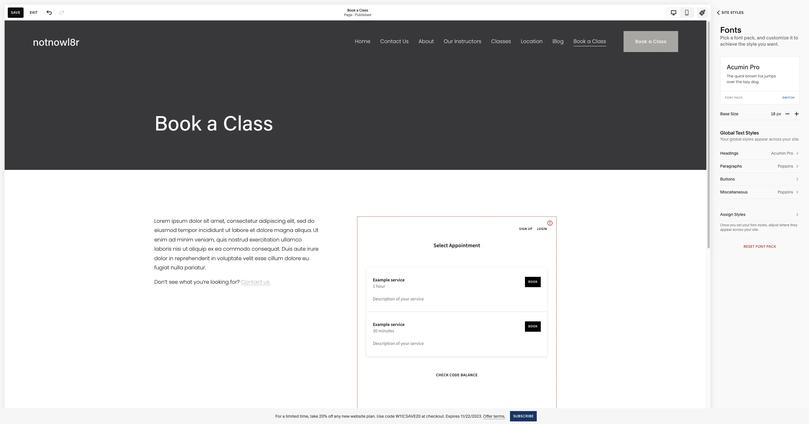 Task type: locate. For each thing, give the bounding box(es) containing it.
across inside global text styles your global styles appear across your site.
[[769, 137, 782, 142]]

global text styles your global styles appear across your site.
[[720, 130, 800, 142]]

2 poppins from the top
[[778, 190, 793, 195]]

1 horizontal spatial appear
[[755, 137, 768, 142]]

appear
[[755, 137, 768, 142], [720, 227, 732, 232]]

font
[[725, 96, 734, 99], [756, 244, 766, 249]]

at
[[422, 414, 425, 419]]

pro inside acumin pro the quick brown fox jumps over the lazy dog.
[[750, 62, 760, 71]]

font down 'over'
[[725, 96, 734, 99]]

the
[[727, 73, 734, 79]]

0 horizontal spatial appear
[[720, 227, 732, 232]]

switch
[[783, 96, 795, 99]]

fonts
[[720, 25, 742, 35]]

new
[[342, 414, 350, 419]]

code
[[385, 414, 395, 419]]

acumin
[[727, 62, 748, 71], [771, 151, 786, 156]]

across down set on the bottom of page
[[733, 227, 744, 232]]

a right for
[[283, 414, 285, 419]]

font right reset
[[756, 244, 766, 249]]

1 horizontal spatial font
[[756, 244, 766, 249]]

1 horizontal spatial pro
[[787, 151, 793, 156]]

0 horizontal spatial pro
[[750, 62, 760, 71]]

your right set on the bottom of page
[[743, 223, 750, 227]]

1 horizontal spatial font
[[750, 223, 757, 227]]

quick
[[735, 73, 744, 79]]

1 vertical spatial font
[[750, 223, 757, 227]]

1 poppins from the top
[[778, 164, 793, 169]]

across inside once you set your font styles, adjust where they appear across your site.
[[733, 227, 744, 232]]

take
[[310, 414, 318, 419]]

fonts pick a font pack, and customize it to achieve the style you want.
[[720, 25, 798, 47]]

1 vertical spatial site.
[[752, 227, 759, 232]]

site. down styles,
[[752, 227, 759, 232]]

a right book on the left of the page
[[356, 8, 358, 12]]

base
[[720, 111, 730, 116]]

0 horizontal spatial acumin
[[727, 62, 748, 71]]

1 horizontal spatial acumin
[[771, 151, 786, 156]]

styles up set on the bottom of page
[[734, 212, 746, 217]]

0 vertical spatial styles
[[731, 10, 744, 15]]

0 horizontal spatial font
[[725, 96, 734, 99]]

0 vertical spatial the
[[738, 41, 746, 47]]

a inside "book a class page · published"
[[356, 8, 358, 12]]

styles up styles
[[746, 130, 759, 136]]

switch button
[[783, 91, 795, 104]]

assign
[[720, 212, 733, 217]]

appear down once
[[720, 227, 732, 232]]

a inside fonts pick a font pack, and customize it to achieve the style you want.
[[731, 35, 733, 41]]

2 horizontal spatial a
[[731, 35, 733, 41]]

1 horizontal spatial across
[[769, 137, 782, 142]]

0 vertical spatial poppins
[[778, 164, 793, 169]]

1 vertical spatial a
[[731, 35, 733, 41]]

0 vertical spatial font
[[734, 35, 743, 41]]

site. up acumin pro
[[792, 137, 800, 142]]

your inside global text styles your global styles appear across your site.
[[783, 137, 791, 142]]

plan.
[[367, 414, 376, 419]]

any
[[334, 414, 341, 419]]

want.
[[767, 41, 779, 47]]

to
[[794, 35, 798, 41]]

styles inside button
[[731, 10, 744, 15]]

poppins
[[778, 164, 793, 169], [778, 190, 793, 195]]

styles
[[731, 10, 744, 15], [746, 130, 759, 136], [734, 212, 746, 217]]

site
[[722, 10, 730, 15]]

size
[[731, 111, 739, 116]]

acumin inside acumin pro the quick brown fox jumps over the lazy dog.
[[727, 62, 748, 71]]

time,
[[300, 414, 309, 419]]

1 vertical spatial pro
[[787, 151, 793, 156]]

0 vertical spatial your
[[783, 137, 791, 142]]

1 vertical spatial appear
[[720, 227, 732, 232]]

across
[[769, 137, 782, 142], [733, 227, 744, 232]]

your
[[720, 137, 729, 142]]

0 horizontal spatial font
[[734, 35, 743, 41]]

pack
[[735, 96, 743, 99], [767, 244, 776, 249]]

pack down the adjust
[[767, 244, 776, 249]]

11/22/2023.
[[461, 414, 482, 419]]

once
[[720, 223, 729, 227]]

acumin up quick
[[727, 62, 748, 71]]

poppins for paragraphs
[[778, 164, 793, 169]]

0 vertical spatial site.
[[792, 137, 800, 142]]

1 vertical spatial poppins
[[778, 190, 793, 195]]

appear right styles
[[755, 137, 768, 142]]

reset font pack
[[744, 244, 776, 249]]

offer terms. link
[[483, 414, 506, 419]]

checkout.
[[426, 414, 445, 419]]

terms.
[[494, 414, 506, 419]]

your
[[783, 137, 791, 142], [743, 223, 750, 227], [744, 227, 752, 232]]

0 horizontal spatial you
[[730, 223, 736, 227]]

use
[[377, 414, 384, 419]]

acumin for acumin pro
[[771, 151, 786, 156]]

2 vertical spatial styles
[[734, 212, 746, 217]]

1 horizontal spatial site.
[[792, 137, 800, 142]]

1 vertical spatial pack
[[767, 244, 776, 249]]

exit button
[[27, 7, 41, 18]]

subscribe
[[513, 414, 534, 418]]

base size
[[720, 111, 739, 116]]

pro for acumin pro the quick brown fox jumps over the lazy dog.
[[750, 62, 760, 71]]

site.
[[792, 137, 800, 142], [752, 227, 759, 232]]

and
[[757, 35, 765, 41]]

0 vertical spatial pack
[[735, 96, 743, 99]]

the down quick
[[736, 79, 742, 85]]

font
[[734, 35, 743, 41], [750, 223, 757, 227]]

you left set on the bottom of page
[[730, 223, 736, 227]]

0 horizontal spatial site.
[[752, 227, 759, 232]]

book a class page · published
[[344, 8, 371, 17]]

your up reset
[[744, 227, 752, 232]]

1 horizontal spatial pack
[[767, 244, 776, 249]]

brown
[[745, 73, 757, 79]]

0 vertical spatial acumin
[[727, 62, 748, 71]]

0 horizontal spatial across
[[733, 227, 744, 232]]

0 horizontal spatial a
[[283, 414, 285, 419]]

styles right site
[[731, 10, 744, 15]]

pack up size
[[735, 96, 743, 99]]

acumin down global text styles your global styles appear across your site.
[[771, 151, 786, 156]]

customize
[[766, 35, 789, 41]]

1 vertical spatial you
[[730, 223, 736, 227]]

pro
[[750, 62, 760, 71], [787, 151, 793, 156]]

font left pack,
[[734, 35, 743, 41]]

you down the and
[[758, 41, 766, 47]]

1 horizontal spatial a
[[356, 8, 358, 12]]

achieve
[[720, 41, 737, 47]]

for a limited time, take 20% off any new website plan. use code w11csave20 at checkout. expires 11/22/2023. offer terms.
[[275, 414, 506, 419]]

published
[[355, 13, 371, 17]]

pack,
[[744, 35, 756, 41]]

1 horizontal spatial you
[[758, 41, 766, 47]]

adjust
[[769, 223, 779, 227]]

0 horizontal spatial pack
[[735, 96, 743, 99]]

1 vertical spatial acumin
[[771, 151, 786, 156]]

across up acumin pro
[[769, 137, 782, 142]]

a right the pick
[[731, 35, 733, 41]]

None text field
[[771, 111, 777, 117]]

1 vertical spatial styles
[[746, 130, 759, 136]]

0 vertical spatial you
[[758, 41, 766, 47]]

the left style
[[738, 41, 746, 47]]

styles inside global text styles your global styles appear across your site.
[[746, 130, 759, 136]]

0 vertical spatial a
[[356, 8, 358, 12]]

you
[[758, 41, 766, 47], [730, 223, 736, 227]]

pack inside button
[[767, 244, 776, 249]]

for
[[275, 414, 282, 419]]

20%
[[319, 414, 327, 419]]

tab list
[[667, 8, 694, 17]]

1 vertical spatial font
[[756, 244, 766, 249]]

the
[[738, 41, 746, 47], [736, 79, 742, 85]]

class
[[359, 8, 368, 12]]

font left styles,
[[750, 223, 757, 227]]

pro for acumin pro
[[787, 151, 793, 156]]

the inside fonts pick a font pack, and customize it to achieve the style you want.
[[738, 41, 746, 47]]

0 vertical spatial across
[[769, 137, 782, 142]]

a
[[356, 8, 358, 12], [731, 35, 733, 41], [283, 414, 285, 419]]

0 vertical spatial pro
[[750, 62, 760, 71]]

1 vertical spatial the
[[736, 79, 742, 85]]

2 vertical spatial a
[[283, 414, 285, 419]]

your up acumin pro
[[783, 137, 791, 142]]

px
[[777, 111, 781, 116]]

1 vertical spatial across
[[733, 227, 744, 232]]

0 vertical spatial appear
[[755, 137, 768, 142]]



Task type: describe. For each thing, give the bounding box(es) containing it.
acumin for acumin pro the quick brown fox jumps over the lazy dog.
[[727, 62, 748, 71]]

headings
[[720, 151, 739, 156]]

you inside fonts pick a font pack, and customize it to achieve the style you want.
[[758, 41, 766, 47]]

font pack
[[725, 96, 743, 99]]

w11csave20
[[396, 414, 421, 419]]

styles
[[743, 137, 754, 142]]

save
[[11, 10, 20, 15]]

site. inside global text styles your global styles appear across your site.
[[792, 137, 800, 142]]

text
[[736, 130, 745, 136]]

pick
[[720, 35, 730, 41]]

styles for site styles
[[731, 10, 744, 15]]

global
[[730, 137, 742, 142]]

lazy
[[743, 79, 750, 85]]

book
[[347, 8, 356, 12]]

where
[[779, 223, 790, 227]]

they
[[790, 223, 797, 227]]

website
[[351, 414, 366, 419]]

jumps
[[765, 73, 776, 79]]

once you set your font styles, adjust where they appear across your site.
[[720, 223, 797, 232]]

limited
[[286, 414, 299, 419]]

styles,
[[758, 223, 768, 227]]

·
[[353, 13, 354, 17]]

over
[[727, 79, 735, 85]]

site styles button
[[711, 6, 750, 19]]

font inside once you set your font styles, adjust where they appear across your site.
[[750, 223, 757, 227]]

save button
[[8, 7, 23, 18]]

a for for a limited time, take 20% off any new website plan. use code w11csave20 at checkout. expires 11/22/2023. offer terms.
[[283, 414, 285, 419]]

buttons
[[720, 177, 735, 182]]

you inside once you set your font styles, adjust where they appear across your site.
[[730, 223, 736, 227]]

poppins for miscellaneous
[[778, 190, 793, 195]]

page
[[344, 13, 353, 17]]

2 vertical spatial your
[[744, 227, 752, 232]]

appear inside once you set your font styles, adjust where they appear across your site.
[[720, 227, 732, 232]]

site styles
[[722, 10, 744, 15]]

offer
[[483, 414, 493, 419]]

off
[[328, 414, 333, 419]]

assign styles
[[720, 212, 746, 217]]

reset
[[744, 244, 755, 249]]

reset font pack button
[[744, 242, 776, 252]]

miscellaneous
[[720, 190, 748, 195]]

global
[[720, 130, 735, 136]]

1 vertical spatial your
[[743, 223, 750, 227]]

0 vertical spatial font
[[725, 96, 734, 99]]

set
[[737, 223, 742, 227]]

a for book a class page · published
[[356, 8, 358, 12]]

the inside acumin pro the quick brown fox jumps over the lazy dog.
[[736, 79, 742, 85]]

it
[[790, 35, 793, 41]]

fox
[[758, 73, 764, 79]]

expires
[[446, 414, 460, 419]]

paragraphs
[[720, 164, 742, 169]]

subscribe button
[[510, 411, 537, 421]]

appear inside global text styles your global styles appear across your site.
[[755, 137, 768, 142]]

exit
[[30, 10, 38, 15]]

font inside fonts pick a font pack, and customize it to achieve the style you want.
[[734, 35, 743, 41]]

dog.
[[751, 79, 759, 85]]

font inside button
[[756, 244, 766, 249]]

site. inside once you set your font styles, adjust where they appear across your site.
[[752, 227, 759, 232]]

styles for assign styles
[[734, 212, 746, 217]]

acumin pro
[[771, 151, 793, 156]]

style
[[747, 41, 757, 47]]

acumin pro the quick brown fox jumps over the lazy dog.
[[727, 62, 776, 85]]



Task type: vqa. For each thing, say whether or not it's contained in the screenshot.


